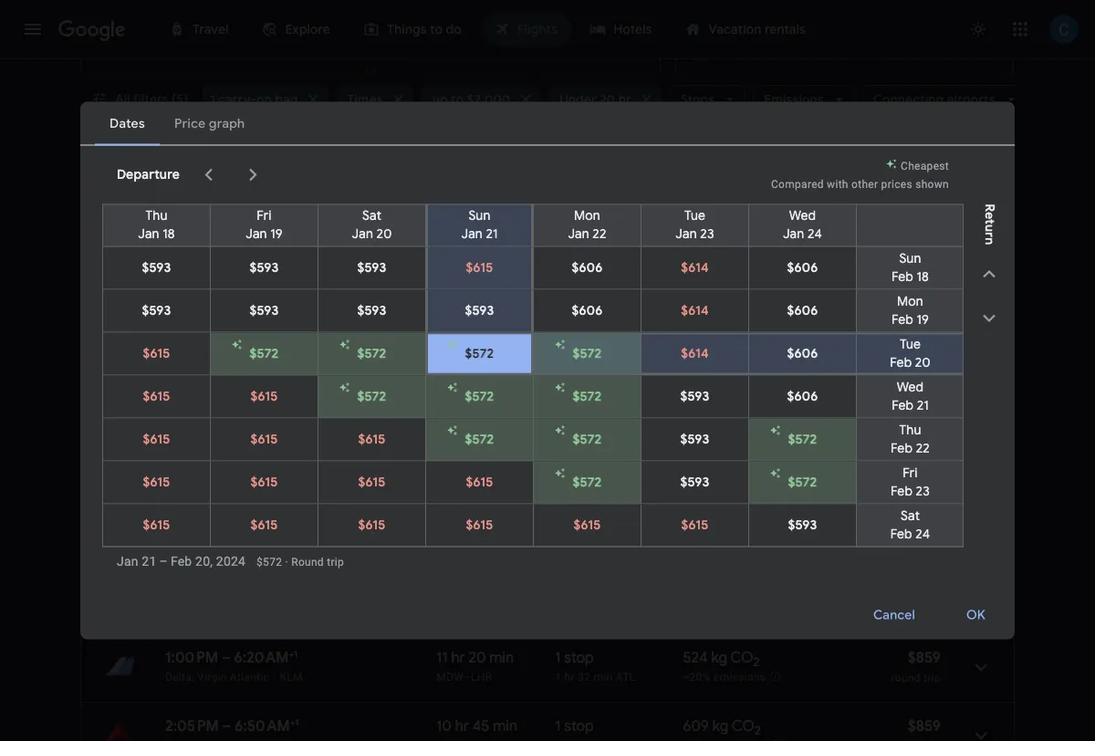 Task type: describe. For each thing, give the bounding box(es) containing it.
co for 618 kg co 2
[[728, 449, 751, 467]]

layover (1 of 1) is a 1 hr 32 min layover at hartsfield-jackson atlanta international airport in atlanta. element
[[555, 670, 674, 685]]

optional
[[561, 247, 604, 260]]

total duration 10 hr 45 min. element
[[437, 717, 555, 739]]

charges
[[607, 247, 648, 260]]

609 kg co 2
[[683, 717, 761, 738]]

scroll left image
[[198, 164, 220, 186]]

2 and from the left
[[651, 247, 670, 260]]

on for carry-
[[257, 91, 272, 107]]

1 as from the left
[[207, 335, 219, 348]]

layover (1 of 1) is a 2 hr 28 min layover at detroit metropolitan wayne county airport in detroit. element
[[555, 470, 674, 485]]

by
[[363, 471, 375, 484]]

Return text field
[[874, 27, 958, 76]]

jan for sat
[[352, 226, 373, 242]]

trees
[[325, 335, 351, 348]]

co for 403 kg co
[[732, 294, 755, 312]]

other
[[852, 178, 879, 190]]

skywest
[[378, 471, 420, 484]]

1 horizontal spatial prices
[[882, 178, 913, 190]]

2 finnair from the top
[[341, 403, 376, 415]]

21 inside sun jan 21
[[486, 226, 498, 242]]

in
[[393, 335, 402, 348]]

7 hr 40 min ord – lhr
[[437, 294, 512, 329]]

hr inside 7 hr 40 min ord – lhr
[[448, 294, 462, 312]]

9:00 am
[[165, 294, 222, 312]]

859 us dollars text field for 609
[[908, 717, 941, 736]]

emissions down 618 kg co 2
[[714, 471, 766, 484]]

track
[[111, 168, 145, 184]]

up to $2,000
[[433, 91, 511, 107]]

phl
[[593, 403, 615, 415]]

hr inside 9 hr 49 min ord – lhr
[[448, 380, 462, 399]]

compared with other prices shown
[[771, 178, 950, 190]]

stops
[[681, 91, 715, 107]]

flights for best departing flights
[[210, 220, 264, 243]]

8%
[[688, 317, 702, 329]]

2 for 10 hr 45 min
[[755, 723, 761, 738]]

2 iberia, from the top
[[306, 403, 338, 415]]

3 $859 from the top
[[908, 717, 941, 736]]

sort by:
[[939, 245, 986, 262]]

price
[[927, 167, 958, 183]]

scroll down image
[[979, 307, 1001, 329]]

all
[[115, 91, 130, 107]]

572 US dollars text field
[[257, 556, 282, 569]]

Departure time: 1:40 PM. text field
[[165, 449, 217, 467]]

delta,
[[165, 671, 194, 684]]

845 US dollars text field
[[907, 294, 941, 312]]

atlantic for klm, virgin atlantic
[[264, 471, 303, 484]]

trip for 618
[[924, 472, 941, 485]]

co for 543 kg co +24% emissions
[[731, 380, 754, 399]]

20 for feb
[[916, 355, 931, 371]]

1 finnair from the top
[[341, 316, 376, 329]]

flights for other departing flights
[[223, 531, 276, 555]]

wed inside tue feb 20 wed feb 21 thu feb 22 fri feb 23 sat feb 24
[[897, 379, 924, 396]]

+ inside 6:30 am + 1
[[286, 380, 291, 392]]

trip for 543
[[924, 404, 941, 416]]

24 inside tue feb 20 wed feb 21 thu feb 22 fri feb 23 sat feb 24
[[916, 526, 931, 543]]

2 for 11 hr 10 min
[[751, 454, 757, 470]]

1 iberia, from the top
[[306, 316, 338, 329]]

1 inside 1 stop 2 hr 28 min dtw
[[555, 449, 561, 467]]

$572 · round trip
[[257, 556, 344, 569]]

mon inside the 'sun feb 18 mon feb 19'
[[898, 294, 924, 310]]

0 vertical spatial british
[[225, 316, 258, 329]]

trip right cancel
[[924, 604, 941, 616]]

price graph button
[[880, 158, 1012, 191]]

mdw for 11 hr 20 min
[[437, 671, 464, 684]]

apply.
[[744, 247, 774, 260]]

virgin for delta,
[[197, 671, 227, 684]]

Departure time: 9:00 AM. text field
[[165, 294, 222, 312]]

Departure time: 1:00 PM. text field
[[165, 649, 218, 667]]

1 vertical spatial british
[[220, 403, 253, 415]]

mon jan 22
[[568, 208, 607, 242]]

403
[[683, 294, 710, 312]]

carry-
[[218, 91, 257, 107]]

sort by: button
[[932, 237, 1015, 270]]

$859 for 618
[[908, 449, 941, 467]]

emissions inside 543 kg co +24% emissions
[[714, 402, 766, 415]]

min for 7 hr 40 min ord – lhr
[[487, 294, 512, 312]]

1:00 pm
[[165, 649, 218, 667]]

– up klm,
[[221, 449, 230, 467]]

filters
[[133, 91, 169, 107]]

nonstop
[[555, 294, 612, 312]]

59
[[555, 403, 568, 415]]

618 kg co 2
[[683, 449, 757, 470]]

Arrival time: 6:50 AM on  Wednesday, November 22. text field
[[235, 717, 299, 736]]

1 $614 button from the top
[[642, 247, 749, 289]]

round for 618
[[892, 472, 921, 485]]

passenger
[[777, 247, 832, 260]]

20 for hr
[[469, 649, 486, 667]]

t
[[982, 219, 998, 225]]

2 $614 button from the top
[[642, 290, 749, 332]]

best departing flights
[[80, 220, 264, 243]]

$849
[[907, 380, 941, 399]]

klm,
[[202, 471, 228, 484]]

may
[[720, 247, 741, 260]]

22 inside tue feb 20 wed feb 21 thu feb 22 fri feb 23 sat feb 24
[[916, 441, 930, 457]]

graph
[[962, 167, 997, 183]]

taxes
[[437, 247, 465, 260]]

jan for fri
[[246, 226, 267, 242]]

1 inside 2:05 pm – 6:50 am + 1
[[295, 717, 299, 729]]

emissions
[[764, 91, 824, 107]]

1 stop flight. element for 10 hr 45 min
[[555, 717, 594, 739]]

19 inside the 'sun feb 18 mon feb 19'
[[917, 312, 930, 328]]

1 up "layover (1 of 1) is a 1 hr 32 min layover at hartsfield-jackson atlanta international airport in atlanta." 'element'
[[555, 649, 561, 667]]

mon inside mon jan 22
[[574, 208, 601, 224]]

2:05 pm – 6:50 am + 1
[[165, 717, 299, 736]]

trip right round
[[327, 556, 344, 569]]

23 inside tue feb 20 wed feb 21 thu feb 22 fri feb 23 sat feb 24
[[916, 483, 930, 500]]

+20%
[[683, 671, 711, 684]]

avoids as much co 2 as 2,131 trees absorb in a day
[[169, 335, 433, 350]]

hr left 45
[[455, 717, 469, 736]]

2 fees from the left
[[695, 247, 717, 260]]

virgin for klm,
[[231, 471, 261, 484]]

– up the 'delta, virgin atlantic'
[[222, 649, 231, 667]]

21 – feb
[[142, 554, 192, 569]]

9
[[437, 380, 445, 399]]

1 inside 1 stop 59 min phl
[[555, 380, 561, 399]]

wed inside wed jan 24
[[790, 208, 817, 224]]

min for 9 hr 49 min ord – lhr
[[486, 380, 511, 399]]

leaves o'hare international airport at 9:00 am on tuesday, november 21 and arrives at heathrow airport at 10:40 pm on tuesday, november 21. element
[[165, 294, 300, 312]]

under
[[560, 91, 597, 107]]

hr inside 11 hr 20 min mdw – lhr
[[451, 649, 465, 667]]

1 inside 1:00 pm – 6:20 am + 1
[[294, 649, 298, 660]]

e
[[982, 212, 998, 219]]

min for 10 hr 45 min
[[493, 717, 518, 736]]

21 inside tue feb 20 wed feb 21 thu feb 22 fri feb 23 sat feb 24
[[917, 398, 929, 414]]

2 delta from the left
[[448, 471, 475, 484]]

$845 round trip
[[892, 294, 941, 330]]

nonstop flight. element
[[555, 294, 612, 315]]

departing for best
[[123, 220, 206, 243]]

+ for 10 hr 45 min
[[290, 717, 295, 729]]

other departing flights
[[80, 531, 276, 555]]

u
[[982, 225, 998, 232]]

1 stop flight. element for 11 hr 10 min
[[555, 449, 594, 470]]

departing for other
[[135, 531, 219, 555]]

23 inside tue jan 23
[[701, 226, 715, 242]]

adult.
[[529, 247, 558, 260]]

$859 round trip for 524
[[892, 649, 941, 685]]

times
[[347, 91, 383, 107]]

22 inside mon jan 22
[[593, 226, 607, 242]]

1 vertical spatial 10
[[437, 717, 452, 736]]

hr inside 1 stop 1 hr 32 min atl
[[565, 671, 575, 684]]

avoids as much co2 as 2131 trees absorb in a day. learn more about this calculation. image
[[440, 336, 451, 347]]

6:30 am + 1
[[232, 380, 295, 399]]

fri inside fri jan 19
[[257, 208, 272, 224]]

$849 round trip
[[892, 380, 941, 416]]

stop for 1 stop 59 min phl
[[565, 380, 594, 399]]

1 stop
[[555, 717, 594, 736]]

10:40 pm
[[238, 294, 300, 312]]

– inside 11 hr 20 min mdw – lhr
[[464, 671, 471, 684]]

tue for feb
[[900, 336, 921, 353]]

r e t u r n
[[982, 204, 998, 245]]

cancel
[[874, 607, 916, 624]]

32
[[578, 671, 591, 684]]

up
[[433, 91, 448, 107]]

1 stop 2 hr 28 min dtw
[[555, 449, 640, 484]]

18 for thu
[[163, 226, 175, 242]]

british airways, iberia, finnair
[[225, 316, 376, 329]]

nov
[[217, 168, 241, 184]]

– right departure time: 2:05 pm. text box
[[222, 717, 231, 736]]

jan 21 – feb 20, 2024
[[117, 554, 246, 569]]

3 $614 button from the top
[[642, 335, 749, 373]]

6:50 am for 1:40 pm
[[234, 449, 289, 467]]

kg for 543
[[712, 380, 728, 399]]

hr inside 11 hr 10 min mdw – lhr
[[451, 449, 465, 467]]

1 stop flight. element for 9 hr 49 min
[[555, 380, 594, 402]]

sun feb 18 mon feb 19
[[892, 251, 930, 328]]

3 $614 from the top
[[681, 346, 709, 362]]

with
[[827, 178, 849, 190]]

leaves chicago midway international airport at 1:40 pm on tuesday, november 21 and arrives at heathrow airport at 6:50 am on wednesday, november 22. element
[[165, 449, 297, 467]]

20 for jan
[[377, 226, 392, 242]]

+41%
[[683, 471, 711, 484]]

1 stop flight. element for 11 hr 20 min
[[555, 649, 594, 670]]

prices include required taxes + fees for 1 adult. optional charges and bag fees may apply. passenger assistance
[[317, 247, 890, 260]]

find the best price region
[[80, 158, 1015, 206]]

layover (1 of 1) is a 59 min layover at philadelphia international airport in philadelphia. element
[[555, 402, 674, 416]]

Departure text field
[[719, 27, 803, 76]]

jan for sun
[[462, 226, 483, 242]]

day
[[414, 335, 433, 348]]

+ right taxes
[[468, 247, 474, 260]]

price graph
[[927, 167, 997, 183]]

stop for 1 stop 1 hr 32 min atl
[[565, 649, 594, 667]]

+24%
[[683, 402, 711, 415]]

kg for 403
[[713, 294, 729, 312]]

609
[[683, 717, 709, 736]]

jan for wed
[[783, 226, 805, 242]]

1 stop 1 hr 32 min atl
[[555, 649, 636, 684]]

date grid button
[[753, 158, 872, 191]]

date
[[801, 167, 830, 183]]

28
[[578, 471, 591, 484]]

11 for 11 hr 20 min
[[437, 649, 448, 667]]

round for 543
[[892, 404, 921, 416]]

total duration 11 hr 10 min. element
[[437, 449, 555, 470]]

1 inside 1:40 pm – 6:50 am + 1
[[294, 449, 297, 460]]

sun jan 21
[[462, 208, 498, 242]]

859 US dollars text field
[[908, 449, 941, 467]]

sort
[[939, 245, 965, 262]]

r
[[982, 204, 998, 212]]

jan for tue
[[676, 226, 697, 242]]

total duration 7 hr 40 min. element
[[437, 294, 555, 315]]

learn more about tracked prices image
[[190, 168, 206, 184]]

1 left "32"
[[555, 671, 562, 684]]

mdw for 11 hr 10 min
[[437, 471, 464, 484]]

1 carry-on bag
[[210, 91, 298, 107]]

$845
[[907, 294, 941, 312]]

1 fees from the left
[[477, 247, 499, 260]]

2 inside the avoids as much co 2 as 2,131 trees absorb in a day
[[269, 339, 274, 350]]

swap origin and destination. image
[[360, 41, 382, 63]]

none search field containing all filters (5)
[[80, 0, 1027, 144]]



Task type: locate. For each thing, give the bounding box(es) containing it.
2 vertical spatial 19
[[917, 312, 930, 328]]

round inside "$845 round trip"
[[892, 317, 921, 330]]

jan inside sat jan 20
[[352, 226, 373, 242]]

0 horizontal spatial 10
[[437, 717, 452, 736]]

+ up klm, virgin atlantic
[[289, 449, 294, 460]]

·
[[285, 556, 288, 569]]

Arrival time: 6:20 AM on  Wednesday, November 22. text field
[[234, 649, 298, 667]]

1 vertical spatial on
[[155, 247, 168, 260]]

+ down klm
[[290, 717, 295, 729]]

sat inside tue feb 20 wed feb 21 thu feb 22 fri feb 23 sat feb 24
[[901, 508, 920, 525]]

round for 403
[[892, 317, 921, 330]]

1 vertical spatial 21
[[917, 398, 929, 414]]

0 vertical spatial atlantic
[[264, 471, 303, 484]]

1 vertical spatial sun
[[900, 251, 922, 267]]

dba
[[423, 471, 445, 484]]

atlantic for delta, virgin atlantic
[[230, 671, 269, 684]]

jan inside "thu jan 18"
[[138, 226, 160, 242]]

co right "much"
[[254, 335, 269, 348]]

lhr inside 11 hr 20 min mdw – lhr
[[471, 671, 492, 684]]

+41% emissions
[[683, 471, 766, 484]]

1 up layover (1 of 1) is a 1 hr 56 min layover at detroit metropolitan wayne county airport in detroit. element
[[555, 717, 561, 736]]

thu
[[146, 208, 168, 224], [900, 422, 922, 439]]

kg inside the "524 kg co 2"
[[712, 649, 728, 667]]

based
[[121, 247, 152, 260]]

tue up bag fees button
[[685, 208, 706, 224]]

1 vertical spatial thu
[[900, 422, 922, 439]]

2 mdw from the top
[[437, 671, 464, 684]]

jan inside wed jan 24
[[783, 226, 805, 242]]

1 mdw from the top
[[437, 471, 464, 484]]

1 vertical spatial ord
[[437, 403, 459, 415]]

+ inside 2:05 pm – 6:50 am + 1
[[290, 717, 295, 729]]

20 up include
[[377, 226, 392, 242]]

trip for 524
[[924, 672, 941, 685]]

kg for 609
[[713, 717, 729, 736]]

0 vertical spatial $859 round trip
[[892, 449, 941, 485]]

2 859 us dollars text field from the top
[[908, 717, 941, 736]]

for
[[502, 247, 517, 260]]

1 vertical spatial bag
[[673, 247, 692, 260]]

– right 'dba'
[[464, 471, 471, 484]]

min for 11 hr 10 min mdw – lhr
[[487, 449, 512, 467]]

20
[[600, 91, 616, 107], [377, 226, 392, 242], [916, 355, 931, 371], [469, 649, 486, 667]]

ranked
[[80, 247, 118, 260]]

stop inside 1 stop 1 hr 32 min atl
[[565, 649, 594, 667]]

thu up $859 text box
[[900, 422, 922, 439]]

0 vertical spatial mon
[[574, 208, 601, 224]]

min inside 1 stop 1 hr 32 min atl
[[594, 671, 613, 684]]

min for 11 hr 20 min mdw – lhr
[[490, 649, 514, 667]]

1 vertical spatial wed
[[897, 379, 924, 396]]

on for based
[[155, 247, 168, 260]]

dtw
[[616, 471, 640, 484]]

-8% emissions
[[684, 317, 758, 329]]

american,
[[165, 403, 217, 415]]

1 vertical spatial mdw
[[437, 671, 464, 684]]

2 as from the left
[[277, 335, 289, 348]]

as down airways,
[[277, 335, 289, 348]]

and right price
[[199, 247, 219, 260]]

19 for fri jan 19
[[270, 226, 283, 242]]

trip down $859 text box
[[924, 472, 941, 485]]

1 1 stop flight. element from the top
[[555, 380, 594, 402]]

1 vertical spatial virgin
[[197, 671, 227, 684]]

sun for jan
[[469, 208, 491, 224]]

1 horizontal spatial 24
[[916, 526, 931, 543]]

trip inside "$845 round trip"
[[924, 317, 941, 330]]

0 vertical spatial ord
[[437, 316, 459, 329]]

shown
[[916, 178, 950, 190]]

0 vertical spatial mdw
[[437, 471, 464, 484]]

0 vertical spatial 22
[[593, 226, 607, 242]]

18 for sun
[[917, 269, 930, 285]]

main content containing best departing flights
[[80, 158, 1015, 741]]

10 inside 11 hr 10 min mdw – lhr
[[469, 449, 484, 467]]

trip down round trip
[[924, 672, 941, 685]]

jan inside tue jan 23
[[676, 226, 697, 242]]

kg up +20% emissions
[[712, 649, 728, 667]]

lhr for 49
[[466, 403, 488, 415]]

2 ord from the top
[[437, 403, 459, 415]]

stop inside 1 stop 2 hr 28 min dtw
[[565, 449, 594, 467]]

1 horizontal spatial fees
[[695, 247, 717, 260]]

much
[[222, 335, 251, 348]]

1 and from the left
[[199, 247, 219, 260]]

mdw inside 11 hr 10 min mdw – lhr
[[437, 471, 464, 484]]

2 inside 609 kg co 2
[[755, 723, 761, 738]]

– inside 9 hr 49 min ord – lhr
[[459, 403, 466, 415]]

1 stop flight. element
[[555, 380, 594, 402], [555, 449, 594, 470], [555, 649, 594, 670], [555, 717, 594, 739]]

delta
[[165, 471, 192, 484], [448, 471, 475, 484]]

american
[[165, 316, 214, 329]]

min right "32"
[[594, 671, 613, 684]]

jan inside mon jan 22
[[568, 226, 590, 242]]

kg right '609'
[[713, 717, 729, 736]]

0 horizontal spatial fri
[[257, 208, 272, 224]]

round
[[892, 317, 921, 330], [892, 404, 921, 416], [892, 472, 921, 485], [892, 604, 921, 616], [892, 672, 921, 685]]

2 $859 from the top
[[908, 649, 941, 667]]

assistance
[[835, 247, 890, 260]]

1 horizontal spatial 21
[[917, 398, 929, 414]]

+ up klm
[[289, 649, 294, 660]]

include
[[352, 247, 389, 260]]

iberia,
[[306, 316, 338, 329], [306, 403, 338, 415]]

1 inside popup button
[[210, 91, 215, 107]]

total duration 9 hr 49 min. element
[[437, 380, 555, 402]]

0 vertical spatial 24
[[808, 226, 823, 242]]

min right 49
[[486, 380, 511, 399]]

nov 21 – dec 19
[[217, 168, 310, 184]]

under 20 hr
[[560, 91, 632, 107]]

0 vertical spatial 10
[[469, 449, 484, 467]]

0 vertical spatial iberia,
[[306, 316, 338, 329]]

1 round from the top
[[892, 317, 921, 330]]

lhr down 40
[[466, 316, 488, 329]]

hr inside 1 stop 2 hr 28 min dtw
[[565, 471, 575, 484]]

1 horizontal spatial bag
[[673, 247, 692, 260]]

19 inside fri jan 19
[[270, 226, 283, 242]]

lhr inside 7 hr 40 min ord – lhr
[[466, 316, 488, 329]]

0 vertical spatial 21
[[486, 226, 498, 242]]

jan up convenience
[[246, 226, 267, 242]]

1 ord from the top
[[437, 316, 459, 329]]

stop
[[565, 380, 594, 399], [565, 449, 594, 467], [565, 649, 594, 667], [565, 717, 594, 736]]

jan inside sun jan 21
[[462, 226, 483, 242]]

$593
[[142, 260, 171, 276], [250, 260, 279, 276], [357, 260, 387, 276], [142, 303, 171, 319], [250, 303, 279, 319], [357, 303, 387, 319], [465, 303, 494, 319], [681, 389, 710, 405], [681, 431, 710, 448], [681, 474, 710, 491], [788, 517, 818, 534]]

thu inside tue feb 20 wed feb 21 thu feb 22 fri feb 23 sat feb 24
[[900, 422, 922, 439]]

bag
[[275, 91, 298, 107], [673, 247, 692, 260]]

iberia, right airways in the bottom left of the page
[[306, 403, 338, 415]]

1 horizontal spatial mon
[[898, 294, 924, 310]]

10 up connection
[[469, 449, 484, 467]]

0 horizontal spatial and
[[199, 247, 219, 260]]

sat up include
[[362, 208, 382, 224]]

0 vertical spatial $614 button
[[642, 247, 749, 289]]

1 horizontal spatial sun
[[900, 251, 922, 267]]

0 horizontal spatial 23
[[701, 226, 715, 242]]

round down 849 us dollars text field
[[892, 404, 921, 416]]

Arrival time: 6:50 AM on  Wednesday, November 22. text field
[[234, 449, 297, 467]]

0 horizontal spatial 19
[[270, 226, 283, 242]]

co inside the avoids as much co 2 as 2,131 trees absorb in a day
[[254, 335, 269, 348]]

trip for 403
[[924, 317, 941, 330]]

0 horizontal spatial delta
[[165, 471, 192, 484]]

1 up klm
[[294, 649, 298, 660]]

40
[[465, 294, 484, 312]]

20 up 10 hr 45 min in the bottom left of the page
[[469, 649, 486, 667]]

$2,000
[[467, 91, 511, 107]]

lhr for 20
[[471, 671, 492, 684]]

stop up layover (1 of 1) is a 1 hr 56 min layover at detroit metropolitan wayne county airport in detroit. element
[[565, 717, 594, 736]]

524 kg co 2
[[683, 649, 760, 670]]

1 up airways in the bottom left of the page
[[291, 380, 295, 392]]

sun for feb
[[900, 251, 922, 267]]

19 inside find the best price region
[[297, 168, 310, 184]]

1 $859 round trip from the top
[[892, 449, 941, 485]]

jan left the 21 – feb
[[117, 554, 138, 569]]

lhr for 10
[[471, 471, 492, 484]]

ord for 9
[[437, 403, 459, 415]]

6:50 am up klm, virgin atlantic
[[234, 449, 289, 467]]

ok
[[967, 607, 986, 624]]

0 horizontal spatial 22
[[593, 226, 607, 242]]

stops button
[[670, 84, 746, 114]]

airways,
[[261, 316, 303, 329]]

403 kg co
[[683, 294, 755, 312]]

+ inside 1:00 pm – 6:20 am + 1
[[289, 649, 294, 660]]

543
[[683, 380, 708, 399]]

0 vertical spatial virgin
[[231, 471, 261, 484]]

1 horizontal spatial as
[[277, 335, 289, 348]]

$606 button
[[534, 247, 641, 289], [750, 247, 856, 289], [534, 290, 641, 332], [750, 290, 856, 332], [750, 335, 856, 373], [750, 376, 856, 418]]

3 1 stop flight. element from the top
[[555, 649, 594, 670]]

trip down $845
[[924, 317, 941, 330]]

1 horizontal spatial virgin
[[231, 471, 261, 484]]

+ for 11 hr 20 min
[[289, 649, 294, 660]]

tue jan 23
[[676, 208, 715, 242]]

connection
[[478, 471, 536, 484]]

round for 524
[[892, 672, 921, 685]]

passenger assistance button
[[777, 247, 890, 260]]

required
[[392, 247, 434, 260]]

0 vertical spatial 18
[[163, 226, 175, 242]]

2 inside 1 stop 2 hr 28 min dtw
[[555, 471, 562, 484]]

airways
[[256, 403, 296, 415]]

departure
[[117, 167, 180, 183]]

r
[[982, 232, 998, 238]]

thu inside "thu jan 18"
[[146, 208, 168, 224]]

total duration 11 hr 20 min. element
[[437, 649, 555, 670]]

1 stop flight. element up the 59
[[555, 380, 594, 402]]

bag fees button
[[673, 247, 717, 260]]

0 vertical spatial bag
[[275, 91, 298, 107]]

jan up passenger
[[783, 226, 805, 242]]

tue for jan
[[685, 208, 706, 224]]

Departure time: 2:05 PM. text field
[[165, 717, 219, 736]]

1 $859 from the top
[[908, 449, 941, 467]]

jan up bag fees button
[[676, 226, 697, 242]]

2 1 stop flight. element from the top
[[555, 449, 594, 470]]

4 stop from the top
[[565, 717, 594, 736]]

min inside 9 hr 49 min ord – lhr
[[486, 380, 511, 399]]

+ for 11 hr 10 min
[[289, 449, 294, 460]]

0 horizontal spatial thu
[[146, 208, 168, 224]]

1 vertical spatial atlantic
[[230, 671, 269, 684]]

24 inside wed jan 24
[[808, 226, 823, 242]]

1 horizontal spatial 18
[[917, 269, 930, 285]]

jan for thu
[[138, 226, 160, 242]]

0 horizontal spatial on
[[155, 247, 168, 260]]

2 vertical spatial $614
[[681, 346, 709, 362]]

$593 button
[[103, 247, 210, 289], [211, 247, 318, 289], [319, 247, 425, 289], [103, 290, 210, 332], [211, 290, 318, 332], [319, 290, 425, 332], [428, 290, 531, 332], [642, 376, 749, 418], [642, 419, 749, 461], [642, 462, 749, 504], [750, 504, 856, 546]]

10
[[469, 449, 484, 467], [437, 717, 452, 736]]

stop up 28 on the right bottom
[[565, 449, 594, 467]]

19 up convenience
[[270, 226, 283, 242]]

stop for 1 stop
[[565, 717, 594, 736]]

– down 49
[[459, 403, 466, 415]]

1 vertical spatial 18
[[917, 269, 930, 285]]

1 11 from the top
[[437, 449, 448, 467]]

Arrival time: 10:40 PM. text field
[[238, 294, 300, 312]]

finnair down absorb
[[341, 403, 376, 415]]

1 $614 from the top
[[681, 260, 709, 276]]

0 horizontal spatial tue
[[685, 208, 706, 224]]

0 vertical spatial 859 us dollars text field
[[908, 649, 941, 667]]

thu down track prices
[[146, 208, 168, 224]]

6:50 am for 2:05 pm
[[235, 717, 290, 736]]

and
[[199, 247, 219, 260], [651, 247, 670, 260]]

2 down airways,
[[269, 339, 274, 350]]

sun
[[469, 208, 491, 224], [900, 251, 922, 267]]

1 vertical spatial 19
[[270, 226, 283, 242]]

0 vertical spatial $614
[[681, 260, 709, 276]]

american, british airways
[[165, 403, 296, 415]]

1 horizontal spatial 10
[[469, 449, 484, 467]]

min right 40
[[487, 294, 512, 312]]

min right the 59
[[571, 403, 590, 415]]

1 horizontal spatial 19
[[297, 168, 310, 184]]

trip down 849 us dollars text field
[[924, 404, 941, 416]]

hr inside popup button
[[619, 91, 632, 107]]

19 for nov 21 – dec 19
[[297, 168, 310, 184]]

3 stop from the top
[[565, 649, 594, 667]]

0 horizontal spatial bag
[[275, 91, 298, 107]]

emissions down 403 kg co
[[705, 317, 758, 329]]

1 inside 6:30 am + 1
[[291, 380, 295, 392]]

co up +20% emissions
[[731, 649, 754, 667]]

co for 524 kg co 2
[[731, 649, 754, 667]]

co up +41% emissions on the right bottom of page
[[728, 449, 751, 467]]

0 vertical spatial wed
[[790, 208, 817, 224]]

lhr down total duration 11 hr 10 min. element
[[471, 471, 492, 484]]

1 859 us dollars text field from the top
[[908, 649, 941, 667]]

1 vertical spatial 11
[[437, 649, 448, 667]]

1 vertical spatial $614
[[681, 303, 709, 319]]

$859 for 524
[[908, 649, 941, 667]]

18 inside the 'sun feb 18 mon feb 19'
[[917, 269, 930, 285]]

1 vertical spatial 24
[[916, 526, 931, 543]]

1 horizontal spatial 23
[[916, 483, 930, 500]]

price
[[171, 247, 197, 260]]

0 vertical spatial flights
[[210, 220, 264, 243]]

lhr inside 9 hr 49 min ord – lhr
[[466, 403, 488, 415]]

prices left learn more about tracked prices icon
[[148, 168, 186, 184]]

leaves o'hare international airport at 2:05 pm on tuesday, november 21 and arrives at heathrow airport at 6:50 am on wednesday, november 22. element
[[165, 717, 299, 736]]

stop up "32"
[[565, 649, 594, 667]]

Departure time: 2:41 PM. text field
[[165, 380, 216, 399]]

1 vertical spatial 859 us dollars text field
[[908, 717, 941, 736]]

1 vertical spatial 22
[[916, 441, 930, 457]]

leaves o'hare international airport at 2:41 pm on tuesday, november 21 and arrives at heathrow airport at 6:30 am on wednesday, november 22. element
[[165, 380, 295, 399]]

stop for 1 stop 2 hr 28 min dtw
[[565, 449, 594, 467]]

sat jan 20
[[352, 208, 392, 242]]

kg inside 609 kg co 2
[[713, 717, 729, 736]]

delta right 'dba'
[[448, 471, 475, 484]]

0 vertical spatial finnair
[[341, 316, 376, 329]]

20 right under
[[600, 91, 616, 107]]

kg inside 618 kg co 2
[[708, 449, 725, 467]]

0 vertical spatial thu
[[146, 208, 168, 224]]

11 up 10 hr 45 min in the bottom left of the page
[[437, 649, 448, 667]]

1 vertical spatial sat
[[901, 508, 920, 525]]

fees left for
[[477, 247, 499, 260]]

hr right under
[[619, 91, 632, 107]]

0 horizontal spatial 18
[[163, 226, 175, 242]]

a
[[405, 335, 411, 348]]

main content
[[80, 158, 1015, 741]]

0 horizontal spatial sat
[[362, 208, 382, 224]]

1 left carry-
[[210, 91, 215, 107]]

atlantic down arrival time: 6:50 am on  wednesday, november 22. text box
[[264, 471, 303, 484]]

fees left may
[[695, 247, 717, 260]]

lhr inside 11 hr 10 min mdw – lhr
[[471, 471, 492, 484]]

finnair
[[341, 316, 376, 329], [341, 403, 376, 415]]

0 vertical spatial 6:50 am
[[234, 449, 289, 467]]

hr right 7
[[448, 294, 462, 312]]

bag down tue jan 23
[[673, 247, 692, 260]]

11 inside 11 hr 20 min mdw – lhr
[[437, 649, 448, 667]]

sun left sort
[[900, 251, 922, 267]]

19 left scroll down icon
[[917, 312, 930, 328]]

1 right for
[[520, 247, 526, 260]]

co for 609 kg co 2
[[732, 717, 755, 736]]

2 vertical spatial $859
[[908, 717, 941, 736]]

$614
[[681, 260, 709, 276], [681, 303, 709, 319], [681, 346, 709, 362]]

1 horizontal spatial thu
[[900, 422, 922, 439]]

kg inside 543 kg co +24% emissions
[[712, 380, 728, 399]]

1 horizontal spatial sat
[[901, 508, 920, 525]]

co inside the "524 kg co 2"
[[731, 649, 754, 667]]

atl
[[616, 671, 636, 684]]

2 inside the "524 kg co 2"
[[754, 654, 760, 670]]

min for 1 stop 59 min phl
[[571, 403, 590, 415]]

sun inside sun jan 21
[[469, 208, 491, 224]]

+ inside 1:40 pm – 6:50 am + 1
[[289, 449, 294, 460]]

2 11 from the top
[[437, 649, 448, 667]]

1 horizontal spatial on
[[257, 91, 272, 107]]

prices
[[317, 247, 349, 260]]

min inside 1 stop 2 hr 28 min dtw
[[594, 471, 613, 484]]

prices inside find the best price region
[[148, 168, 186, 184]]

None search field
[[80, 0, 1027, 144]]

1 stop flight. element up "32"
[[555, 649, 594, 670]]

mdw down total duration 11 hr 10 min. element
[[437, 471, 464, 484]]

tue inside tue jan 23
[[685, 208, 706, 224]]

british down leaves o'hare international airport at 2:41 pm on tuesday, november 21 and arrives at heathrow airport at 6:30 am on wednesday, november 22. element at the bottom of page
[[220, 403, 253, 415]]

0 vertical spatial fri
[[257, 208, 272, 224]]

round down $845
[[892, 317, 921, 330]]

0 vertical spatial 23
[[701, 226, 715, 242]]

mdw inside 11 hr 20 min mdw – lhr
[[437, 671, 464, 684]]

co inside 609 kg co 2
[[732, 717, 755, 736]]

scroll right image
[[242, 164, 264, 186]]

20 inside tue feb 20 wed feb 21 thu feb 22 fri feb 23 sat feb 24
[[916, 355, 931, 371]]

1 vertical spatial 6:50 am
[[235, 717, 290, 736]]

2 $614 from the top
[[681, 303, 709, 319]]

wed up $859 text box
[[897, 379, 924, 396]]

sun inside the 'sun feb 18 mon feb 19'
[[900, 251, 922, 267]]

kg for 618
[[708, 449, 725, 467]]

19
[[297, 168, 310, 184], [270, 226, 283, 242], [917, 312, 930, 328]]

min inside 1 stop 59 min phl
[[571, 403, 590, 415]]

bag right carry-
[[275, 91, 298, 107]]

$859
[[908, 449, 941, 467], [908, 649, 941, 667], [908, 717, 941, 736]]

hr up 10 hr 45 min in the bottom left of the page
[[451, 649, 465, 667]]

1 horizontal spatial 22
[[916, 441, 930, 457]]

co up the -8% emissions
[[732, 294, 755, 312]]

Arrival time: 6:30 AM on  Wednesday, November 22. text field
[[232, 380, 295, 399]]

0 horizontal spatial 21
[[486, 226, 498, 242]]

5 round from the top
[[892, 672, 921, 685]]

emissions down the "524 kg co 2"
[[714, 671, 766, 684]]

leaves chicago midway international airport at 1:00 pm on tuesday, november 21 and arrives at heathrow airport at 6:20 am on wednesday, november 22. element
[[165, 649, 298, 667]]

best
[[80, 220, 118, 243]]

ranked based on price and convenience
[[80, 247, 286, 260]]

0 horizontal spatial mon
[[574, 208, 601, 224]]

atlantic
[[264, 471, 303, 484], [230, 671, 269, 684]]

emissions button
[[753, 84, 855, 114]]

kg up +41% emissions on the right bottom of page
[[708, 449, 725, 467]]

1 vertical spatial mon
[[898, 294, 924, 310]]

wed jan 24
[[783, 208, 823, 242]]

2 $859 round trip from the top
[[892, 649, 941, 685]]

min inside 11 hr 10 min mdw – lhr
[[487, 449, 512, 467]]

1
[[210, 91, 215, 107], [520, 247, 526, 260], [291, 380, 295, 392], [555, 380, 561, 399], [294, 449, 297, 460], [555, 449, 561, 467], [294, 649, 298, 660], [555, 649, 561, 667], [555, 671, 562, 684], [295, 717, 299, 729], [555, 717, 561, 736]]

jan for mon
[[568, 226, 590, 242]]

1 vertical spatial 23
[[916, 483, 930, 500]]

fri inside tue feb 20 wed feb 21 thu feb 22 fri feb 23 sat feb 24
[[903, 465, 918, 482]]

convenience
[[221, 247, 286, 260]]

0 vertical spatial $859
[[908, 449, 941, 467]]

4 round from the top
[[892, 604, 921, 616]]

6:30 am
[[232, 380, 286, 399]]

2 stop from the top
[[565, 449, 594, 467]]

0 horizontal spatial prices
[[148, 168, 186, 184]]

scroll up image
[[979, 263, 1001, 285]]

connecting
[[873, 91, 944, 107]]

18 inside "thu jan 18"
[[163, 226, 175, 242]]

co inside 543 kg co +24% emissions
[[731, 380, 754, 399]]

1 horizontal spatial and
[[651, 247, 670, 260]]

up to $2,000 button
[[422, 84, 542, 114]]

sat inside sat jan 20
[[362, 208, 382, 224]]

11 inside 11 hr 10 min mdw – lhr
[[437, 449, 448, 467]]

+20% emissions
[[683, 671, 766, 684]]

ord for 7
[[437, 316, 459, 329]]

1 vertical spatial tue
[[900, 336, 921, 353]]

1 stop from the top
[[565, 380, 594, 399]]

524
[[683, 649, 708, 667]]

on
[[257, 91, 272, 107], [155, 247, 168, 260]]

– down total duration 11 hr 20 min. element
[[464, 671, 471, 684]]

delta down 1:40 pm text field
[[165, 471, 192, 484]]

– inside 7 hr 40 min ord – lhr
[[459, 316, 466, 329]]

bag inside popup button
[[275, 91, 298, 107]]

1 delta from the left
[[165, 471, 192, 484]]

flights up convenience
[[210, 220, 264, 243]]

21 up $859 text box
[[917, 398, 929, 414]]

– inside 11 hr 10 min mdw – lhr
[[464, 471, 471, 484]]

connecting airports button
[[863, 84, 1027, 114]]

min inside 7 hr 40 min ord – lhr
[[487, 294, 512, 312]]

fri down $849 round trip
[[903, 465, 918, 482]]

0 horizontal spatial as
[[207, 335, 219, 348]]

ord up avoids as much co2 as 2131 trees absorb in a day. learn more about this calculation. image
[[437, 316, 459, 329]]

0 horizontal spatial 24
[[808, 226, 823, 242]]

1 down the 59
[[555, 449, 561, 467]]

co inside 618 kg co 2
[[728, 449, 751, 467]]

min inside 11 hr 20 min mdw – lhr
[[490, 649, 514, 667]]

2 inside 618 kg co 2
[[751, 454, 757, 470]]

849 US dollars text field
[[907, 380, 941, 399]]

min up connection
[[487, 449, 512, 467]]

20 inside popup button
[[600, 91, 616, 107]]

0 vertical spatial 19
[[297, 168, 310, 184]]

iberia, up 2,131
[[306, 316, 338, 329]]

19 right 21 – dec
[[297, 168, 310, 184]]

layover (1 of 1) is a 1 hr 56 min layover at detroit metropolitan wayne county airport in detroit. element
[[555, 739, 674, 741]]

859 us dollars text field for 524
[[908, 649, 941, 667]]

859 US dollars text field
[[908, 649, 941, 667], [908, 717, 941, 736]]

0 horizontal spatial fees
[[477, 247, 499, 260]]

2 horizontal spatial 19
[[917, 312, 930, 328]]

1 vertical spatial departing
[[135, 531, 219, 555]]

2 round from the top
[[892, 404, 921, 416]]

1 vertical spatial fri
[[903, 465, 918, 482]]

fri up convenience
[[257, 208, 272, 224]]

kg for 524
[[712, 649, 728, 667]]

1 vertical spatial $614 button
[[642, 290, 749, 332]]

45
[[473, 717, 490, 736]]

ord inside 7 hr 40 min ord – lhr
[[437, 316, 459, 329]]

jan up taxes
[[462, 226, 483, 242]]

4 1 stop flight. element from the top
[[555, 717, 594, 739]]

3 round from the top
[[892, 472, 921, 485]]

0 vertical spatial sun
[[469, 208, 491, 224]]

round inside $849 round trip
[[892, 404, 921, 416]]

11 for 11 hr 10 min
[[437, 449, 448, 467]]

6:50 am
[[234, 449, 289, 467], [235, 717, 290, 736]]

sun down find the best price region
[[469, 208, 491, 224]]

1 horizontal spatial tue
[[900, 336, 921, 353]]

lhr for 40
[[466, 316, 488, 329]]

round down $859 text box
[[892, 472, 921, 485]]

british up "much"
[[225, 316, 258, 329]]

round
[[291, 556, 324, 569]]

6:20 am
[[234, 649, 289, 667]]

tue down "$845 round trip"
[[900, 336, 921, 353]]

2 up +20% emissions
[[754, 654, 760, 670]]

0 horizontal spatial wed
[[790, 208, 817, 224]]

$859 round trip for 618
[[892, 449, 941, 485]]

co right 543
[[731, 380, 754, 399]]

0 vertical spatial on
[[257, 91, 272, 107]]

trip inside $849 round trip
[[924, 404, 941, 416]]

+
[[468, 247, 474, 260], [286, 380, 291, 392], [289, 449, 294, 460], [289, 649, 294, 660], [290, 717, 295, 729]]

20 inside 11 hr 20 min mdw – lhr
[[469, 649, 486, 667]]

0 vertical spatial 11
[[437, 449, 448, 467]]

other
[[80, 531, 131, 555]]

iberia, finnair
[[306, 403, 376, 415]]

hr left "32"
[[565, 671, 575, 684]]

2 left 28 on the right bottom
[[555, 471, 562, 484]]

virgin down 1:40 pm – 6:50 am + 1
[[231, 471, 261, 484]]

9 hr 49 min ord – lhr
[[437, 380, 511, 415]]

on inside main content
[[155, 247, 168, 260]]

23 up bag fees button
[[701, 226, 715, 242]]

min right 45
[[493, 717, 518, 736]]

tue inside tue feb 20 wed feb 21 thu feb 22 fri feb 23 sat feb 24
[[900, 336, 921, 353]]

2 for 11 hr 20 min
[[754, 654, 760, 670]]

stop inside 1 stop 59 min phl
[[565, 380, 594, 399]]

wed
[[790, 208, 817, 224], [897, 379, 924, 396]]

2 vertical spatial $614 button
[[642, 335, 749, 373]]

$859 round trip down $849 round trip
[[892, 449, 941, 485]]

track prices
[[111, 168, 186, 184]]



Task type: vqa. For each thing, say whether or not it's contained in the screenshot.
2 inside 524 kg CO 2
yes



